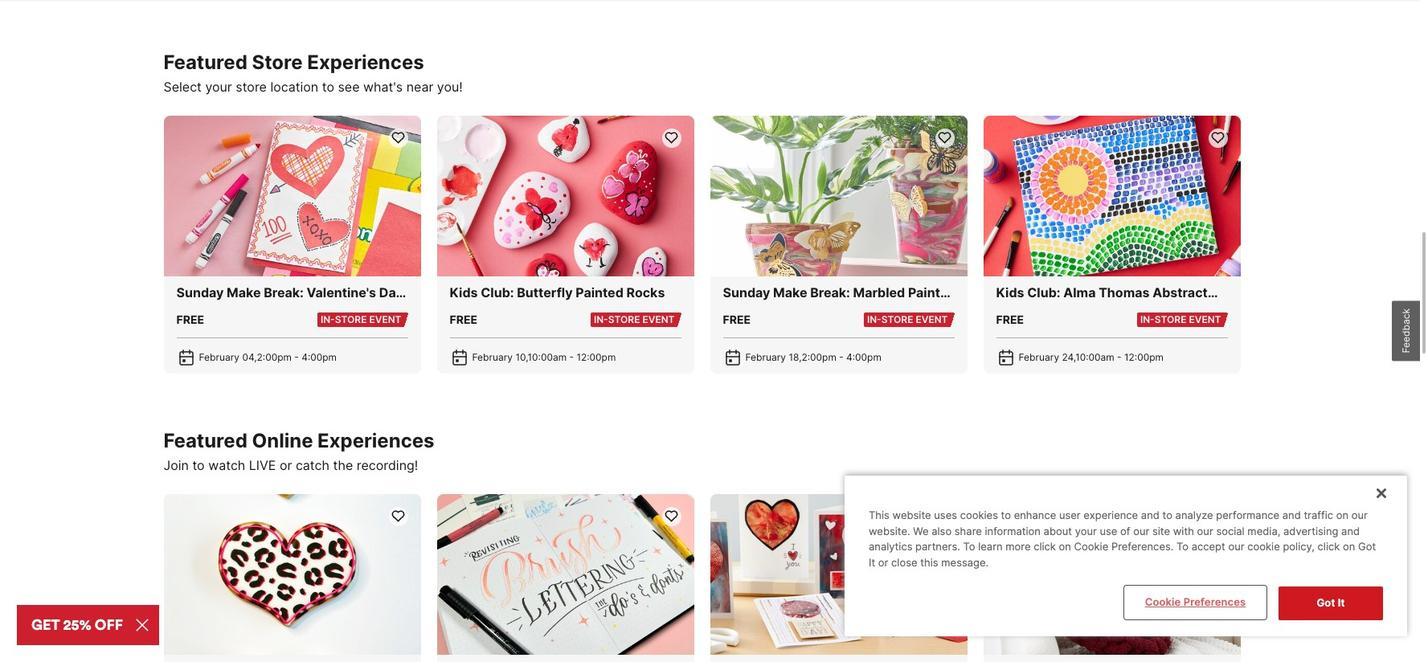 Task type: vqa. For each thing, say whether or not it's contained in the screenshot.


Task type: describe. For each thing, give the bounding box(es) containing it.
4:00pm for valentine's
[[302, 351, 337, 363]]

paint
[[908, 284, 941, 300]]

free for sunday make break: marbled paint pour pots
[[723, 313, 751, 326]]

february 10 , 10:00am - 12:00pm
[[472, 351, 616, 363]]

2:00pm for valentine's
[[257, 351, 292, 363]]

0 horizontal spatial and
[[1142, 509, 1160, 522]]

preferences
[[1184, 596, 1246, 609]]

featured store experiences select your store location to see what's near you!
[[164, 50, 463, 95]]

learn
[[979, 541, 1003, 553]]

to inside 'featured online experiences join to watch live or catch the recording!'
[[192, 457, 205, 473]]

store for marbled
[[882, 313, 914, 325]]

cookie
[[1248, 541, 1281, 553]]

watch
[[208, 457, 245, 473]]

this website uses cookies to enhance user experience and to analyze performance and traffic on our website. we also share information about your use of our site with our social media, advertising and analytics partners. to learn more click on cookie preferences. to accept our cookie policy, click on got it or close this message.
[[869, 509, 1377, 569]]

break: for marbled
[[811, 284, 850, 300]]

rocks
[[627, 284, 665, 300]]

to inside featured store experiences select your store location to see what's near you!
[[322, 79, 334, 95]]

we
[[914, 525, 929, 538]]

sunday make break: marbled paint pour pots
[[723, 284, 941, 320]]

1 click from the left
[[1034, 541, 1056, 553]]

it inside the got it button
[[1338, 597, 1346, 610]]

store
[[252, 50, 303, 74]]

kids club: butterfly painted rocks button
[[450, 283, 681, 302]]

also
[[932, 525, 952, 538]]

10
[[516, 351, 526, 363]]

experiences for featured store experiences
[[307, 50, 424, 74]]

uses
[[934, 509, 958, 522]]

experience
[[1084, 509, 1139, 522]]

select
[[164, 79, 202, 95]]

policy,
[[1283, 541, 1315, 553]]

our down the social
[[1229, 541, 1245, 553]]

store
[[236, 79, 267, 95]]

or inside 'featured online experiences join to watch live or catch the recording!'
[[280, 457, 292, 473]]

performance
[[1217, 509, 1280, 522]]

advertising
[[1284, 525, 1339, 538]]

got it
[[1317, 597, 1346, 610]]

kids for kids club: alma thomas abstract painting
[[997, 284, 1025, 300]]

your inside this website uses cookies to enhance user experience and to analyze performance and traffic on our website. we also share information about your use of our site with our social media, advertising and analytics partners. to learn more click on cookie preferences. to accept our cookie policy, click on got it or close this message.
[[1076, 525, 1097, 538]]

the
[[333, 457, 353, 473]]

thomas
[[1099, 284, 1150, 300]]

store for thomas
[[1155, 313, 1187, 325]]

favorite image for day
[[391, 130, 406, 146]]

preferences.
[[1112, 541, 1174, 553]]

valentines cardmaking with meghan fahey image
[[710, 494, 968, 655]]

- for thomas
[[1118, 351, 1122, 363]]

accept
[[1192, 541, 1226, 553]]

club: for butterfly
[[481, 284, 514, 300]]

butterfly
[[517, 284, 573, 300]]

club: for alma
[[1028, 284, 1061, 300]]

sunday make break: valentine's day card
[[176, 284, 403, 320]]

enhance
[[1014, 509, 1057, 522]]

kids club: alma thomas abstract painting image
[[984, 116, 1241, 276]]

kids club: butterfly painted rocks image
[[437, 116, 694, 276]]

event for kids club: alma thomas abstract painting
[[1189, 313, 1222, 325]]

experiences for featured online experiences
[[318, 429, 435, 452]]

free for kids club: alma thomas abstract painting
[[997, 313, 1024, 326]]

in- for painted
[[594, 313, 608, 325]]

favorite image for kids club: alma thomas abstract painting image
[[1211, 130, 1226, 146]]

website
[[893, 509, 932, 522]]

2:00pm for marbled
[[802, 351, 837, 363]]

sunday for pour
[[723, 284, 771, 300]]

in- for thomas
[[1141, 313, 1155, 325]]

see
[[338, 79, 360, 95]]

pour
[[723, 304, 753, 320]]

alma
[[1064, 284, 1096, 300]]

in-store event for day
[[321, 313, 402, 325]]

about
[[1044, 525, 1073, 538]]

more
[[1006, 541, 1031, 553]]

our up preferences.
[[1134, 525, 1150, 538]]

sunday for card
[[176, 284, 224, 300]]

card
[[176, 304, 207, 320]]

marbled
[[853, 284, 905, 300]]

in-store event for paint
[[867, 313, 948, 325]]

day
[[379, 284, 403, 300]]

heartfelt delights: a cookie decorating trio image
[[164, 494, 421, 655]]

event for sunday make break: valentine's day card
[[369, 313, 402, 325]]

abstract
[[1153, 284, 1208, 300]]

event for kids club: butterfly painted rocks
[[643, 313, 675, 325]]

favorite image for rocks
[[664, 130, 679, 146]]

it inside this website uses cookies to enhance user experience and to analyze performance and traffic on our website. we also share information about your use of our site with our social media, advertising and analytics partners. to learn more click on cookie preferences. to accept our cookie policy, click on got it or close this message.
[[869, 556, 876, 569]]

site
[[1153, 525, 1171, 538]]

what's
[[363, 79, 403, 95]]

our up accept
[[1198, 525, 1214, 538]]

share
[[955, 525, 982, 538]]

favorite image for paint
[[937, 130, 953, 146]]

18
[[789, 351, 799, 363]]

featured online experiences join to watch live or catch the recording!
[[164, 429, 435, 473]]

1 to from the left
[[964, 541, 976, 553]]



Task type: locate. For each thing, give the bounding box(es) containing it.
kids up painting
[[997, 284, 1025, 300]]

4:00pm down sunday make break: valentine's day card button
[[302, 351, 337, 363]]

4 free from the left
[[997, 313, 1024, 326]]

make inside sunday make break: valentine's day card
[[227, 284, 261, 300]]

-
[[294, 351, 299, 363], [570, 351, 574, 363], [840, 351, 844, 363], [1118, 351, 1122, 363]]

1 horizontal spatial club:
[[1028, 284, 1061, 300]]

1 horizontal spatial your
[[1076, 525, 1097, 538]]

12:00pm down the painted
[[577, 351, 616, 363]]

sunday inside sunday make break: marbled paint pour pots
[[723, 284, 771, 300]]

hand-knit heart with meghan fahey image
[[984, 494, 1241, 655]]

painted
[[576, 284, 624, 300]]

to
[[322, 79, 334, 95], [192, 457, 205, 473], [1001, 509, 1011, 522], [1163, 509, 1173, 522]]

break: left marbled on the right top of page
[[811, 284, 850, 300]]

1 store from the left
[[335, 313, 367, 325]]

2:00pm
[[257, 351, 292, 363], [802, 351, 837, 363]]

february for kids club: butterfly painted rocks
[[472, 351, 513, 363]]

0 horizontal spatial favorite image
[[391, 509, 406, 524]]

in-store event for abstract
[[1141, 313, 1222, 325]]

in-store event down paint at the right of the page
[[867, 313, 948, 325]]

store for valentine's
[[335, 313, 367, 325]]

0 horizontal spatial make
[[227, 284, 261, 300]]

live
[[249, 457, 276, 473]]

10:00am for butterfly
[[528, 351, 567, 363]]

store down marbled on the right top of page
[[882, 313, 914, 325]]

2 horizontal spatial and
[[1342, 525, 1360, 538]]

1 horizontal spatial kids
[[997, 284, 1025, 300]]

, down kids club: alma thomas abstract painting
[[1074, 351, 1076, 363]]

featured for featured online experiences
[[164, 429, 248, 452]]

favorite image
[[1211, 130, 1226, 146], [391, 509, 406, 524]]

1 vertical spatial cookie
[[1145, 596, 1181, 609]]

got inside this website uses cookies to enhance user experience and to analyze performance and traffic on our website. we also share information about your use of our site with our social media, advertising and analytics partners. to learn more click on cookie preferences. to accept our cookie policy, click on got it or close this message.
[[1359, 541, 1377, 553]]

2 free from the left
[[450, 313, 478, 326]]

near
[[407, 79, 434, 95]]

your down 'user'
[[1076, 525, 1097, 538]]

2 kids from the left
[[997, 284, 1025, 300]]

february left 10 at bottom left
[[472, 351, 513, 363]]

make inside sunday make break: marbled paint pour pots
[[774, 284, 808, 300]]

2 12:00pm from the left
[[1125, 351, 1164, 363]]

0 horizontal spatial to
[[964, 541, 976, 553]]

1 horizontal spatial click
[[1318, 541, 1341, 553]]

2 10:00am from the left
[[1076, 351, 1115, 363]]

february left 04
[[199, 351, 240, 363]]

, down sunday make break: marbled paint pour pots
[[799, 351, 802, 363]]

cookie inside button
[[1145, 596, 1181, 609]]

2 to from the left
[[1177, 541, 1189, 553]]

0 horizontal spatial cookie
[[1075, 541, 1109, 553]]

1 vertical spatial your
[[1076, 525, 1097, 538]]

in- for valentine's
[[321, 313, 335, 325]]

0 horizontal spatial 4:00pm
[[302, 351, 337, 363]]

2 make from the left
[[774, 284, 808, 300]]

3 february from the left
[[746, 351, 786, 363]]

1 10:00am from the left
[[528, 351, 567, 363]]

experiences up recording!
[[318, 429, 435, 452]]

this
[[869, 509, 890, 522]]

make up pots
[[774, 284, 808, 300]]

1 club: from the left
[[481, 284, 514, 300]]

traffic
[[1304, 509, 1334, 522]]

painting
[[997, 304, 1048, 320]]

make up 04
[[227, 284, 261, 300]]

make for card
[[227, 284, 261, 300]]

1 horizontal spatial break:
[[811, 284, 850, 300]]

4 - from the left
[[1118, 351, 1122, 363]]

experiences inside featured store experiences select your store location to see what's near you!
[[307, 50, 424, 74]]

to down with
[[1177, 541, 1189, 553]]

february 24 , 10:00am - 12:00pm
[[1019, 351, 1164, 363]]

1 horizontal spatial and
[[1283, 509, 1301, 522]]

on right 'policy,'
[[1343, 541, 1356, 553]]

sunday make break: valentine's day card image
[[164, 116, 421, 276]]

2 4:00pm from the left
[[847, 351, 882, 363]]

1 kids from the left
[[450, 284, 478, 300]]

1 make from the left
[[227, 284, 261, 300]]

sunday make break: marbled paint pour pots image
[[710, 116, 968, 276]]

store
[[335, 313, 367, 325], [608, 313, 640, 325], [882, 313, 914, 325], [1155, 313, 1187, 325]]

2 2:00pm from the left
[[802, 351, 837, 363]]

1 vertical spatial favorite image
[[391, 509, 406, 524]]

in-store event down rocks
[[594, 313, 675, 325]]

location
[[270, 79, 319, 95]]

event for sunday make break: marbled paint pour pots
[[916, 313, 948, 325]]

message.
[[942, 556, 989, 569]]

1 vertical spatial featured
[[164, 429, 248, 452]]

sunday up 'pour'
[[723, 284, 771, 300]]

0 horizontal spatial 2:00pm
[[257, 351, 292, 363]]

cookie preferences button
[[1126, 587, 1266, 619]]

cookie preferences
[[1145, 596, 1246, 609]]

in- down marbled on the right top of page
[[867, 313, 882, 325]]

0 vertical spatial got
[[1359, 541, 1377, 553]]

store down rocks
[[608, 313, 640, 325]]

kids club: alma thomas abstract painting
[[997, 284, 1208, 320]]

- for painted
[[570, 351, 574, 363]]

, for thomas
[[1074, 351, 1076, 363]]

got down advertising
[[1317, 597, 1336, 610]]

10:00am for alma
[[1076, 351, 1115, 363]]

2 sunday from the left
[[723, 284, 771, 300]]

experiences
[[307, 50, 424, 74], [318, 429, 435, 452]]

cookie
[[1075, 541, 1109, 553], [1145, 596, 1181, 609]]

2 click from the left
[[1318, 541, 1341, 553]]

online
[[252, 429, 313, 452]]

featured for featured store experiences
[[164, 50, 248, 74]]

12:00pm
[[577, 351, 616, 363], [1125, 351, 1164, 363]]

in- down the thomas
[[1141, 313, 1155, 325]]

,
[[254, 351, 257, 363], [526, 351, 528, 363], [799, 351, 802, 363], [1074, 351, 1076, 363]]

0 vertical spatial it
[[869, 556, 876, 569]]

2 in-store event from the left
[[594, 313, 675, 325]]

you!
[[437, 79, 463, 95]]

break:
[[264, 284, 304, 300], [811, 284, 850, 300]]

3 in-store event from the left
[[867, 313, 948, 325]]

1 in- from the left
[[321, 313, 335, 325]]

and up advertising
[[1283, 509, 1301, 522]]

4:00pm for marbled
[[847, 351, 882, 363]]

4 february from the left
[[1019, 351, 1060, 363]]

experiences up see
[[307, 50, 424, 74]]

1 horizontal spatial 12:00pm
[[1125, 351, 1164, 363]]

kids inside kids club: alma thomas abstract painting
[[997, 284, 1025, 300]]

- right 18
[[840, 351, 844, 363]]

analytics
[[869, 541, 913, 553]]

4 in-store event from the left
[[1141, 313, 1222, 325]]

club: left butterfly in the left of the page
[[481, 284, 514, 300]]

2 store from the left
[[608, 313, 640, 325]]

0 vertical spatial cookie
[[1075, 541, 1109, 553]]

4 in- from the left
[[1141, 313, 1155, 325]]

1 horizontal spatial favorite image
[[1211, 130, 1226, 146]]

experiences inside 'featured online experiences join to watch live or catch the recording!'
[[318, 429, 435, 452]]

1 horizontal spatial or
[[879, 556, 889, 569]]

your left store
[[205, 79, 232, 95]]

club:
[[481, 284, 514, 300], [1028, 284, 1061, 300]]

this
[[921, 556, 939, 569]]

kids
[[450, 284, 478, 300], [997, 284, 1025, 300]]

12:00pm for painted
[[577, 351, 616, 363]]

1 february from the left
[[199, 351, 240, 363]]

february for sunday make break: valentine's day card
[[199, 351, 240, 363]]

close
[[892, 556, 918, 569]]

free for sunday make break: valentine's day card
[[176, 313, 204, 326]]

4:00pm down sunday make break: marbled paint pour pots button
[[847, 351, 882, 363]]

or right the live
[[280, 457, 292, 473]]

in- for marbled
[[867, 313, 882, 325]]

in-store event down valentine's
[[321, 313, 402, 325]]

2:00pm right 04
[[257, 351, 292, 363]]

12:00pm for thomas
[[1125, 351, 1164, 363]]

make for pour
[[774, 284, 808, 300]]

1 free from the left
[[176, 313, 204, 326]]

0 horizontal spatial kids
[[450, 284, 478, 300]]

- right 10 at bottom left
[[570, 351, 574, 363]]

cookie down use
[[1075, 541, 1109, 553]]

, down sunday make break: valentine's day card
[[254, 351, 257, 363]]

3 - from the left
[[840, 351, 844, 363]]

1 vertical spatial it
[[1338, 597, 1346, 610]]

2 february from the left
[[472, 351, 513, 363]]

1 horizontal spatial 10:00am
[[1076, 351, 1115, 363]]

favorite image
[[391, 130, 406, 146], [664, 130, 679, 146], [937, 130, 953, 146], [664, 509, 679, 524]]

3 , from the left
[[799, 351, 802, 363]]

break: for valentine's
[[264, 284, 304, 300]]

- right the 24
[[1118, 351, 1122, 363]]

2 featured from the top
[[164, 429, 248, 452]]

or inside this website uses cookies to enhance user experience and to analyze performance and traffic on our website. we also share information about your use of our site with our social media, advertising and analytics partners. to learn more click on cookie preferences. to accept our cookie policy, click on got it or close this message.
[[879, 556, 889, 569]]

got it button
[[1279, 587, 1384, 621]]

1 horizontal spatial sunday
[[723, 284, 771, 300]]

it
[[869, 556, 876, 569], [1338, 597, 1346, 610]]

24
[[1062, 351, 1074, 363]]

1 horizontal spatial make
[[774, 284, 808, 300]]

1 break: from the left
[[264, 284, 304, 300]]

4 , from the left
[[1074, 351, 1076, 363]]

in-store event down abstract at right top
[[1141, 313, 1222, 325]]

sunday up card in the top left of the page
[[176, 284, 224, 300]]

- right 04
[[294, 351, 299, 363]]

0 horizontal spatial got
[[1317, 597, 1336, 610]]

and right advertising
[[1342, 525, 1360, 538]]

to up information
[[1001, 509, 1011, 522]]

break: inside sunday make break: valentine's day card
[[264, 284, 304, 300]]

featured up select
[[164, 50, 248, 74]]

0 horizontal spatial break:
[[264, 284, 304, 300]]

event down the day
[[369, 313, 402, 325]]

in-store event for rocks
[[594, 313, 675, 325]]

, for marbled
[[799, 351, 802, 363]]

of
[[1121, 525, 1131, 538]]

store down abstract at right top
[[1155, 313, 1187, 325]]

february 04 , 2:00pm - 4:00pm
[[199, 351, 337, 363]]

3 free from the left
[[723, 313, 751, 326]]

1 in-store event from the left
[[321, 313, 402, 325]]

featured up watch
[[164, 429, 248, 452]]

3 in- from the left
[[867, 313, 882, 325]]

10:00am right 10 at bottom left
[[528, 351, 567, 363]]

information
[[985, 525, 1041, 538]]

on down about
[[1059, 541, 1072, 553]]

on right traffic
[[1337, 509, 1349, 522]]

featured inside featured store experiences select your store location to see what's near you!
[[164, 50, 248, 74]]

february for sunday make break: marbled paint pour pots
[[746, 351, 786, 363]]

website.
[[869, 525, 911, 538]]

recording!
[[357, 457, 418, 473]]

2 - from the left
[[570, 351, 574, 363]]

got inside the got it button
[[1317, 597, 1336, 610]]

2:00pm right 18
[[802, 351, 837, 363]]

1 2:00pm from the left
[[257, 351, 292, 363]]

break: left valentine's
[[264, 284, 304, 300]]

february
[[199, 351, 240, 363], [472, 351, 513, 363], [746, 351, 786, 363], [1019, 351, 1060, 363]]

10:00am right the 24
[[1076, 351, 1115, 363]]

media,
[[1248, 525, 1281, 538]]

partners.
[[916, 541, 961, 553]]

click down advertising
[[1318, 541, 1341, 553]]

2 break: from the left
[[811, 284, 850, 300]]

3 store from the left
[[882, 313, 914, 325]]

join
[[164, 457, 189, 473]]

1 horizontal spatial 2:00pm
[[802, 351, 837, 363]]

1 horizontal spatial got
[[1359, 541, 1377, 553]]

to right join
[[192, 457, 205, 473]]

0 horizontal spatial click
[[1034, 541, 1056, 553]]

with
[[1174, 525, 1195, 538]]

use
[[1100, 525, 1118, 538]]

0 vertical spatial favorite image
[[1211, 130, 1226, 146]]

1 12:00pm from the left
[[577, 351, 616, 363]]

12:00pm down kids club: alma thomas abstract painting button
[[1125, 351, 1164, 363]]

free for kids club: butterfly painted rocks
[[450, 313, 478, 326]]

to left see
[[322, 79, 334, 95]]

catch
[[296, 457, 330, 473]]

and up site
[[1142, 509, 1160, 522]]

to up site
[[1163, 509, 1173, 522]]

1 horizontal spatial cookie
[[1145, 596, 1181, 609]]

1 event from the left
[[369, 313, 402, 325]]

1 - from the left
[[294, 351, 299, 363]]

0 vertical spatial featured
[[164, 50, 248, 74]]

10:00am
[[528, 351, 567, 363], [1076, 351, 1115, 363]]

3 event from the left
[[916, 313, 948, 325]]

- for valentine's
[[294, 351, 299, 363]]

it down advertising
[[1338, 597, 1346, 610]]

in-store event
[[321, 313, 402, 325], [594, 313, 675, 325], [867, 313, 948, 325], [1141, 313, 1222, 325]]

got
[[1359, 541, 1377, 553], [1317, 597, 1336, 610]]

to down share at the right
[[964, 541, 976, 553]]

0 horizontal spatial or
[[280, 457, 292, 473]]

2 , from the left
[[526, 351, 528, 363]]

got up the got it button
[[1359, 541, 1377, 553]]

0 horizontal spatial 10:00am
[[528, 351, 567, 363]]

1 horizontal spatial 4:00pm
[[847, 351, 882, 363]]

4 store from the left
[[1155, 313, 1187, 325]]

1 4:00pm from the left
[[302, 351, 337, 363]]

1 horizontal spatial to
[[1177, 541, 1189, 553]]

, for painted
[[526, 351, 528, 363]]

1 sunday from the left
[[176, 284, 224, 300]]

2 event from the left
[[643, 313, 675, 325]]

kids for kids club: butterfly painted rocks
[[450, 284, 478, 300]]

1 vertical spatial experiences
[[318, 429, 435, 452]]

0 horizontal spatial sunday
[[176, 284, 224, 300]]

favorite image for the heartfelt delights: a cookie decorating trio image
[[391, 509, 406, 524]]

club: up painting
[[1028, 284, 1061, 300]]

sunday make break: valentine's day card button
[[176, 283, 408, 320]]

your inside featured store experiences select your store location to see what's near you!
[[205, 79, 232, 95]]

february for kids club: alma thomas abstract painting
[[1019, 351, 1060, 363]]

04
[[242, 351, 254, 363]]

or down analytics
[[879, 556, 889, 569]]

2 club: from the left
[[1028, 284, 1061, 300]]

0 horizontal spatial your
[[205, 79, 232, 95]]

free
[[176, 313, 204, 326], [450, 313, 478, 326], [723, 313, 751, 326], [997, 313, 1024, 326]]

february left the 24
[[1019, 351, 1060, 363]]

featured inside 'featured online experiences join to watch live or catch the recording!'
[[164, 429, 248, 452]]

kids right the day
[[450, 284, 478, 300]]

0 vertical spatial experiences
[[307, 50, 424, 74]]

pots
[[756, 304, 784, 320]]

, down butterfly in the left of the page
[[526, 351, 528, 363]]

1 vertical spatial or
[[879, 556, 889, 569]]

or
[[280, 457, 292, 473], [879, 556, 889, 569]]

event down paint at the right of the page
[[916, 313, 948, 325]]

our right traffic
[[1352, 509, 1368, 522]]

featured
[[164, 50, 248, 74], [164, 429, 248, 452]]

store down valentine's
[[335, 313, 367, 325]]

event down abstract at right top
[[1189, 313, 1222, 325]]

0 horizontal spatial club:
[[481, 284, 514, 300]]

4:00pm
[[302, 351, 337, 363], [847, 351, 882, 363]]

cookies
[[960, 509, 999, 522]]

social
[[1217, 525, 1245, 538]]

0 horizontal spatial it
[[869, 556, 876, 569]]

4 event from the left
[[1189, 313, 1222, 325]]

user
[[1060, 509, 1081, 522]]

february left 18
[[746, 351, 786, 363]]

, for valentine's
[[254, 351, 257, 363]]

in- down the painted
[[594, 313, 608, 325]]

club: inside kids club: alma thomas abstract painting
[[1028, 284, 1061, 300]]

click down about
[[1034, 541, 1056, 553]]

cookie left preferences
[[1145, 596, 1181, 609]]

break: inside sunday make break: marbled paint pour pots
[[811, 284, 850, 300]]

2 in- from the left
[[594, 313, 608, 325]]

sunday make break: marbled paint pour pots button
[[723, 283, 955, 320]]

store for painted
[[608, 313, 640, 325]]

sunday inside sunday make break: valentine's day card
[[176, 284, 224, 300]]

analyze
[[1176, 509, 1214, 522]]

in- down valentine's
[[321, 313, 335, 325]]

february 18 , 2:00pm - 4:00pm
[[746, 351, 882, 363]]

make
[[227, 284, 261, 300], [774, 284, 808, 300]]

your
[[205, 79, 232, 95], [1076, 525, 1097, 538]]

1 horizontal spatial it
[[1338, 597, 1346, 610]]

- for marbled
[[840, 351, 844, 363]]

event down rocks
[[643, 313, 675, 325]]

in-
[[321, 313, 335, 325], [594, 313, 608, 325], [867, 313, 882, 325], [1141, 313, 1155, 325]]

1 featured from the top
[[164, 50, 248, 74]]

valentine's
[[307, 284, 376, 300]]

elegant brush lettering with faber-castell® image
[[437, 494, 694, 655]]

1 vertical spatial got
[[1317, 597, 1336, 610]]

1 , from the left
[[254, 351, 257, 363]]

cookie inside this website uses cookies to enhance user experience and to analyze performance and traffic on our website. we also share information about your use of our site with our social media, advertising and analytics partners. to learn more click on cookie preferences. to accept our cookie policy, click on got it or close this message.
[[1075, 541, 1109, 553]]

0 vertical spatial your
[[205, 79, 232, 95]]

kids club: butterfly painted rocks
[[450, 284, 665, 300]]

it down analytics
[[869, 556, 876, 569]]

to
[[964, 541, 976, 553], [1177, 541, 1189, 553]]

kids club: alma thomas abstract painting button
[[997, 283, 1228, 320]]

0 vertical spatial or
[[280, 457, 292, 473]]

0 horizontal spatial 12:00pm
[[577, 351, 616, 363]]



